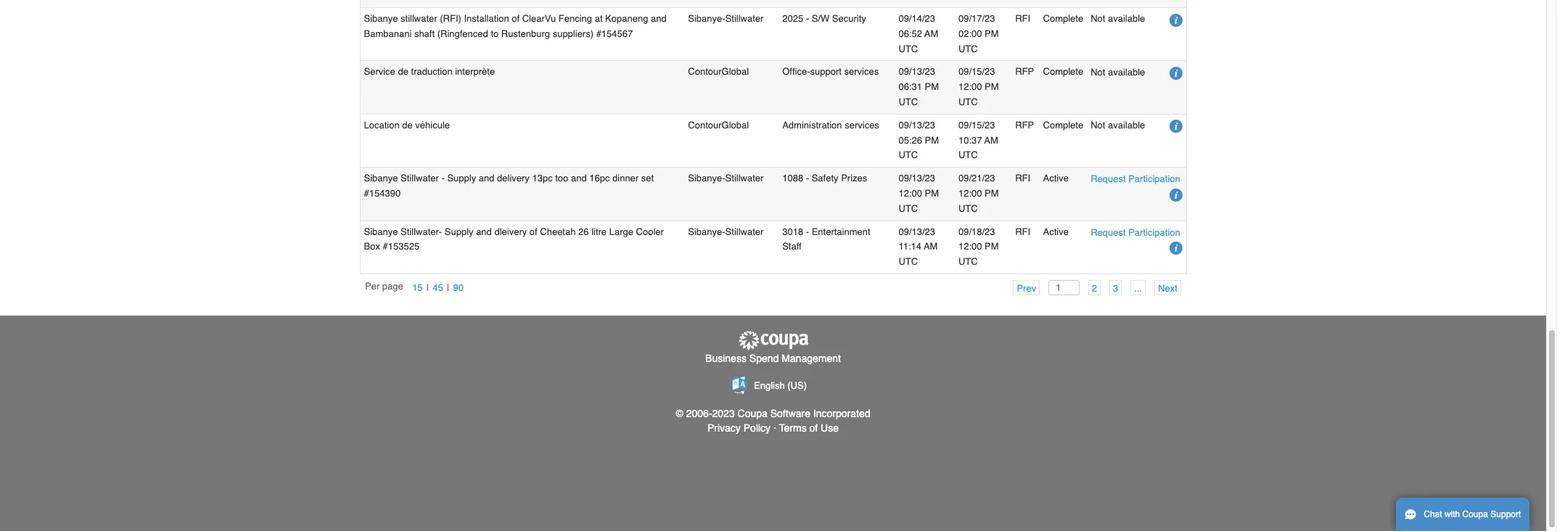 Task type: locate. For each thing, give the bounding box(es) containing it.
1 vertical spatial de
[[402, 120, 413, 131]]

supply inside sibanye stillwater- supply and dleivery of cheetah 26 litre large cooler box #153525
[[445, 226, 474, 237]]

and inside sibanye stillwater- supply and dleivery of cheetah 26 litre large cooler box #153525
[[476, 226, 492, 237]]

rfp right the 09/15/23 12:00 pm utc
[[1016, 66, 1035, 77]]

fencing
[[559, 13, 592, 24]]

1 09/13/23 from the top
[[899, 66, 936, 77]]

installation
[[464, 13, 509, 24]]

pm right 06:31
[[925, 81, 939, 92]]

am inside 09/14/23 06:52 am utc
[[925, 28, 939, 39]]

09/13/23 up 11:14
[[899, 226, 936, 237]]

stillwater-
[[401, 226, 442, 237]]

2 button
[[1089, 280, 1101, 295]]

utc inside "09/13/23 06:31 pm utc"
[[899, 97, 918, 107]]

1 vertical spatial request
[[1091, 227, 1126, 238]]

utc for 09/15/23 12:00 pm utc
[[959, 97, 978, 107]]

1 vertical spatial sibanye-
[[688, 173, 726, 184]]

incorporated
[[814, 408, 871, 420]]

rfi for 09/21/23 12:00 pm utc
[[1016, 173, 1031, 184]]

12:00 inside 09/18/23 12:00 pm utc
[[959, 241, 983, 252]]

rfi for 09/17/23 02:00 pm utc
[[1016, 13, 1031, 24]]

2 participation from the top
[[1129, 227, 1181, 238]]

stillwater left "2025"
[[726, 13, 764, 24]]

2023
[[713, 408, 735, 420]]

1 sibanye from the top
[[364, 13, 398, 24]]

complete for 09/15/23 12:00 pm utc
[[1044, 66, 1084, 77]]

0 vertical spatial not
[[1091, 13, 1106, 24]]

1 vertical spatial contourglobal
[[688, 120, 749, 131]]

rfi right 09/21/23
[[1016, 173, 1031, 184]]

utc for 09/15/23 10:37 am utc
[[959, 150, 978, 161]]

0 horizontal spatial of
[[512, 13, 520, 24]]

12:00 for 09/21/23
[[959, 188, 983, 199]]

1 active from the top
[[1044, 173, 1069, 184]]

2 contourglobal from the top
[[688, 120, 749, 131]]

0 vertical spatial complete
[[1044, 13, 1084, 24]]

utc inside 09/13/23 05:26 pm utc
[[899, 150, 918, 161]]

utc down "10:37"
[[959, 150, 978, 161]]

services right administration
[[845, 120, 880, 131]]

prev button
[[1014, 280, 1040, 295]]

2 vertical spatial am
[[924, 241, 938, 252]]

english (us)
[[754, 380, 807, 391]]

litre
[[592, 226, 607, 237]]

am right "10:37"
[[985, 135, 999, 146]]

0 vertical spatial am
[[925, 28, 939, 39]]

3 not available from the top
[[1091, 120, 1146, 131]]

#153525
[[383, 241, 420, 252]]

and inside sibanye stillwater (rfi) installation of clearvu fencing at kopaneng and bambanani shaft (ringfenced to rustenburg suppliers)  #154567
[[651, 13, 667, 24]]

12:00 right "09/13/23 06:31 pm utc"
[[959, 81, 983, 92]]

am for 09/15/23
[[985, 135, 999, 146]]

1 vertical spatial participation
[[1129, 227, 1181, 238]]

3 rfi from the top
[[1016, 226, 1031, 237]]

pm for 09/13/23 12:00 pm utc
[[925, 188, 939, 199]]

0 vertical spatial sibanye-
[[688, 13, 726, 24]]

12:00 for 09/18/23
[[959, 241, 983, 252]]

spend
[[750, 352, 779, 364]]

active for 09/18/23 12:00 pm utc
[[1044, 226, 1069, 237]]

2 rfi from the top
[[1016, 173, 1031, 184]]

chat with coupa support button
[[1397, 498, 1531, 531]]

1 request participation button from the top
[[1091, 172, 1181, 187]]

utc down 05:26
[[899, 150, 918, 161]]

sibanye inside sibanye stillwater (rfi) installation of clearvu fencing at kopaneng and bambanani shaft (ringfenced to rustenburg suppliers)  #154567
[[364, 13, 398, 24]]

not for 09/15/23 10:37 am utc
[[1091, 120, 1106, 131]]

utc for 09/13/23 06:31 pm utc
[[899, 97, 918, 107]]

1 vertical spatial available
[[1109, 67, 1146, 77]]

© 2006-2023 coupa software incorporated
[[676, 408, 871, 420]]

1 horizontal spatial |
[[447, 282, 450, 293]]

45
[[433, 282, 443, 293]]

stillwater for sibanye stillwater- supply and dleivery of cheetah 26 litre large cooler box #153525
[[726, 226, 764, 237]]

complete for 09/15/23 10:37 am utc
[[1044, 120, 1084, 131]]

1 request from the top
[[1091, 174, 1126, 185]]

sibanye for sibanye stillwater - supply and delivery 13pc too and 16pc dinner set #154390
[[364, 173, 398, 184]]

0 horizontal spatial coupa
[[738, 408, 768, 420]]

safety
[[812, 173, 839, 184]]

navigation containing per page
[[365, 280, 468, 296]]

utc down 09/18/23
[[959, 256, 978, 267]]

0 vertical spatial participation
[[1129, 174, 1181, 185]]

interprète
[[455, 66, 495, 77]]

2 active from the top
[[1044, 226, 1069, 237]]

1 vertical spatial supply
[[445, 226, 474, 237]]

with
[[1445, 510, 1461, 520]]

2 complete from the top
[[1044, 66, 1084, 77]]

rfi right the 09/17/23
[[1016, 13, 1031, 24]]

rfp for 09/15/23 10:37 am utc
[[1016, 120, 1035, 131]]

3018
[[783, 226, 804, 237]]

1 vertical spatial rfp
[[1016, 120, 1035, 131]]

sibanye- for sibanye stillwater- supply and dleivery of cheetah 26 litre large cooler box #153525
[[688, 226, 726, 237]]

pm for 09/21/23 12:00 pm utc
[[985, 188, 999, 199]]

services right support
[[845, 66, 879, 77]]

0 vertical spatial sibanye-stillwater
[[688, 13, 764, 24]]

09/17/23 02:00 pm utc
[[959, 13, 999, 54]]

2 navigation from the left
[[1005, 280, 1182, 296]]

1 09/15/23 from the top
[[959, 66, 996, 77]]

- right 1088 on the right top of the page
[[806, 173, 810, 184]]

am down the 09/14/23
[[925, 28, 939, 39]]

09/13/23 up 05:26
[[899, 120, 936, 131]]

contourglobal for office-
[[688, 66, 749, 77]]

- right 3018
[[806, 226, 810, 237]]

2 vertical spatial not
[[1091, 120, 1106, 131]]

request participation for 09/21/23 12:00 pm utc
[[1091, 174, 1181, 185]]

traduction
[[411, 66, 453, 77]]

pm inside 09/13/23 05:26 pm utc
[[925, 135, 939, 146]]

3 not from the top
[[1091, 120, 1106, 131]]

1 vertical spatial request participation button
[[1091, 225, 1181, 240]]

|
[[427, 282, 429, 293], [447, 282, 450, 293]]

05:26
[[899, 135, 923, 146]]

sibanye-stillwater for 1088
[[688, 173, 764, 184]]

15 | 45 | 90
[[412, 282, 464, 293]]

utc for 09/18/23 12:00 pm utc
[[959, 256, 978, 267]]

pm right 05:26
[[925, 135, 939, 146]]

utc inside 09/14/23 06:52 am utc
[[899, 43, 918, 54]]

available
[[1109, 13, 1146, 24], [1109, 67, 1146, 77], [1109, 120, 1146, 131]]

utc inside 09/18/23 12:00 pm utc
[[959, 256, 978, 267]]

- inside 3018 - entertainment staff
[[806, 226, 810, 237]]

not available for 09/15/23 12:00 pm utc
[[1091, 67, 1146, 77]]

09/13/23 for 11:14
[[899, 226, 936, 237]]

page
[[382, 281, 404, 292]]

12:00 down 05:26
[[899, 188, 923, 199]]

0 vertical spatial available
[[1109, 13, 1146, 24]]

supply inside sibanye stillwater - supply and delivery 13pc too and 16pc dinner set #154390
[[447, 173, 476, 184]]

15
[[412, 282, 423, 293]]

3 complete from the top
[[1044, 120, 1084, 131]]

business
[[706, 352, 747, 364]]

1 request participation from the top
[[1091, 174, 1181, 185]]

sibanye up "#154390"
[[364, 173, 398, 184]]

09/15/23 inside the 09/15/23 12:00 pm utc
[[959, 66, 996, 77]]

09/15/23 up "10:37"
[[959, 120, 996, 131]]

1 horizontal spatial coupa
[[1463, 510, 1489, 520]]

12:00 inside 09/21/23 12:00 pm utc
[[959, 188, 983, 199]]

navigation containing prev
[[1005, 280, 1182, 296]]

2 09/13/23 from the top
[[899, 120, 936, 131]]

2 sibanye from the top
[[364, 173, 398, 184]]

09/15/23
[[959, 66, 996, 77], [959, 120, 996, 131]]

sibanye-
[[688, 13, 726, 24], [688, 173, 726, 184], [688, 226, 726, 237]]

2 vertical spatial sibanye-
[[688, 226, 726, 237]]

utc up 09/18/23
[[959, 203, 978, 214]]

pm inside 09/21/23 12:00 pm utc
[[985, 188, 999, 199]]

coupa right "with"
[[1463, 510, 1489, 520]]

available for 09/15/23 10:37 am utc
[[1109, 120, 1146, 131]]

1 horizontal spatial of
[[530, 226, 538, 237]]

pm left 09/21/23 12:00 pm utc
[[925, 188, 939, 199]]

2 sibanye- from the top
[[688, 173, 726, 184]]

sibanye-stillwater left 1088 on the right top of the page
[[688, 173, 764, 184]]

participation for 09/21/23 12:00 pm utc
[[1129, 174, 1181, 185]]

0 vertical spatial rfi
[[1016, 13, 1031, 24]]

2 sibanye-stillwater from the top
[[688, 173, 764, 184]]

1088 - safety prizes
[[783, 173, 868, 184]]

utc inside 09/17/23 02:00 pm utc
[[959, 43, 978, 54]]

security
[[833, 13, 867, 24]]

2 request from the top
[[1091, 227, 1126, 238]]

de for location
[[402, 120, 413, 131]]

| right 45
[[447, 282, 450, 293]]

09/18/23 12:00 pm utc
[[959, 226, 999, 267]]

2 vertical spatial rfi
[[1016, 226, 1031, 237]]

supply left delivery
[[447, 173, 476, 184]]

- down the véhicule at the top left of page
[[442, 173, 445, 184]]

pm inside 09/17/23 02:00 pm utc
[[985, 28, 999, 39]]

of left use
[[810, 423, 818, 434]]

3 button
[[1110, 280, 1123, 295]]

12:00 down 09/21/23
[[959, 188, 983, 199]]

coupa inside button
[[1463, 510, 1489, 520]]

utc down 06:31
[[899, 97, 918, 107]]

09/13/23 inside 09/13/23 11:14 am utc
[[899, 226, 936, 237]]

large
[[610, 226, 634, 237]]

utc up "10:37"
[[959, 97, 978, 107]]

1 available from the top
[[1109, 13, 1146, 24]]

am inside 09/15/23 10:37 am utc
[[985, 135, 999, 146]]

contourglobal for administration
[[688, 120, 749, 131]]

active for 09/21/23 12:00 pm utc
[[1044, 173, 1069, 184]]

administration
[[783, 120, 843, 131]]

0 vertical spatial sibanye
[[364, 13, 398, 24]]

0 horizontal spatial |
[[427, 282, 429, 293]]

sibanye up box
[[364, 226, 398, 237]]

sibanye inside sibanye stillwater- supply and dleivery of cheetah 26 litre large cooler box #153525
[[364, 226, 398, 237]]

rfp
[[1016, 66, 1035, 77], [1016, 120, 1035, 131]]

pm down the 09/17/23
[[985, 28, 999, 39]]

coupa
[[738, 408, 768, 420], [1463, 510, 1489, 520]]

and
[[651, 13, 667, 24], [479, 173, 495, 184], [571, 173, 587, 184], [476, 226, 492, 237]]

09/13/23 12:00 pm utc
[[899, 173, 939, 214]]

request participation button
[[1091, 172, 1181, 187], [1091, 225, 1181, 240]]

1 vertical spatial 09/15/23
[[959, 120, 996, 131]]

utc inside 09/15/23 10:37 am utc
[[959, 150, 978, 161]]

stillwater up "#154390"
[[401, 173, 439, 184]]

stillwater inside sibanye stillwater - supply and delivery 13pc too and 16pc dinner set #154390
[[401, 173, 439, 184]]

2 vertical spatial complete
[[1044, 120, 1084, 131]]

office-support services
[[783, 66, 879, 77]]

and right kopaneng
[[651, 13, 667, 24]]

12:00 inside the 09/15/23 12:00 pm utc
[[959, 81, 983, 92]]

supply right stillwater-
[[445, 226, 474, 237]]

0 vertical spatial de
[[398, 66, 409, 77]]

sibanye
[[364, 13, 398, 24], [364, 173, 398, 184], [364, 226, 398, 237]]

09/21/23
[[959, 173, 996, 184]]

utc down 06:52
[[899, 43, 918, 54]]

1 vertical spatial request participation
[[1091, 227, 1181, 238]]

of right dleivery
[[530, 226, 538, 237]]

am inside 09/13/23 11:14 am utc
[[924, 241, 938, 252]]

0 vertical spatial contourglobal
[[688, 66, 749, 77]]

request participation
[[1091, 174, 1181, 185], [1091, 227, 1181, 238]]

0 vertical spatial 09/15/23
[[959, 66, 996, 77]]

not available for 09/17/23 02:00 pm utc
[[1091, 13, 1146, 24]]

utc for 09/13/23 11:14 am utc
[[899, 256, 918, 267]]

1 sibanye-stillwater from the top
[[688, 13, 764, 24]]

1 vertical spatial not available
[[1091, 67, 1146, 77]]

09/13/23 inside 09/13/23 12:00 pm utc
[[899, 173, 936, 184]]

1 vertical spatial coupa
[[1463, 510, 1489, 520]]

0 horizontal spatial navigation
[[365, 280, 468, 296]]

09/13/23 down 09/13/23 05:26 pm utc
[[899, 173, 936, 184]]

4 09/13/23 from the top
[[899, 226, 936, 237]]

1 sibanye- from the top
[[688, 13, 726, 24]]

06:52
[[899, 28, 923, 39]]

pm for 09/17/23 02:00 pm utc
[[985, 28, 999, 39]]

2
[[1092, 283, 1098, 294]]

utc inside the 09/15/23 12:00 pm utc
[[959, 97, 978, 107]]

1 not available from the top
[[1091, 13, 1146, 24]]

2 vertical spatial sibanye
[[364, 226, 398, 237]]

pm down 09/21/23
[[985, 188, 999, 199]]

rfp for 09/15/23 12:00 pm utc
[[1016, 66, 1035, 77]]

and right too
[[571, 173, 587, 184]]

not for 09/15/23 12:00 pm utc
[[1091, 67, 1106, 77]]

utc down 02:00
[[959, 43, 978, 54]]

15 button
[[409, 280, 427, 295]]

3 sibanye from the top
[[364, 226, 398, 237]]

2 09/15/23 from the top
[[959, 120, 996, 131]]

1 rfi from the top
[[1016, 13, 1031, 24]]

0 vertical spatial not available
[[1091, 13, 1146, 24]]

de left the véhicule at the top left of page
[[402, 120, 413, 131]]

stillwater left 1088 on the right top of the page
[[726, 173, 764, 184]]

2 vertical spatial not available
[[1091, 120, 1146, 131]]

and left dleivery
[[476, 226, 492, 237]]

pm inside 09/13/23 12:00 pm utc
[[925, 188, 939, 199]]

not for 09/17/23 02:00 pm utc
[[1091, 13, 1106, 24]]

- for sibanye stillwater- supply and dleivery of cheetah 26 litre large cooler box #153525
[[806, 226, 810, 237]]

3 09/13/23 from the top
[[899, 173, 936, 184]]

1 vertical spatial am
[[985, 135, 999, 146]]

de right service
[[398, 66, 409, 77]]

stillwater for sibanye stillwater (rfi) installation of clearvu fencing at kopaneng and bambanani shaft (ringfenced to rustenburg suppliers)  #154567
[[726, 13, 764, 24]]

pm inside the 09/15/23 12:00 pm utc
[[985, 81, 999, 92]]

sibanye inside sibanye stillwater - supply and delivery 13pc too and 16pc dinner set #154390
[[364, 173, 398, 184]]

- left the s/w
[[806, 13, 810, 24]]

3 sibanye- from the top
[[688, 226, 726, 237]]

2 not from the top
[[1091, 67, 1106, 77]]

2 vertical spatial of
[[810, 423, 818, 434]]

pm inside 09/18/23 12:00 pm utc
[[985, 241, 999, 252]]

09/15/23 down 09/17/23 02:00 pm utc
[[959, 66, 996, 77]]

1 vertical spatial rfi
[[1016, 173, 1031, 184]]

1 participation from the top
[[1129, 174, 1181, 185]]

2 rfp from the top
[[1016, 120, 1035, 131]]

complete
[[1044, 13, 1084, 24], [1044, 66, 1084, 77], [1044, 120, 1084, 131]]

pm down 09/17/23 02:00 pm utc
[[985, 81, 999, 92]]

of up rustenburg
[[512, 13, 520, 24]]

0 vertical spatial request participation
[[1091, 174, 1181, 185]]

2 vertical spatial available
[[1109, 120, 1146, 131]]

not
[[1091, 13, 1106, 24], [1091, 67, 1106, 77], [1091, 120, 1106, 131]]

utc down 11:14
[[899, 256, 918, 267]]

rfi right 09/18/23
[[1016, 226, 1031, 237]]

12:00 down 09/18/23
[[959, 241, 983, 252]]

3 available from the top
[[1109, 120, 1146, 131]]

09/14/23 06:52 am utc
[[899, 13, 939, 54]]

| left 45
[[427, 282, 429, 293]]

rfp right 09/15/23 10:37 am utc on the right of page
[[1016, 120, 1035, 131]]

09/15/23 inside 09/15/23 10:37 am utc
[[959, 120, 996, 131]]

0 vertical spatial coupa
[[738, 408, 768, 420]]

chat with coupa support
[[1425, 510, 1522, 520]]

1 | from the left
[[427, 282, 429, 293]]

1 navigation from the left
[[365, 280, 468, 296]]

09/15/23 10:37 am utc
[[959, 120, 999, 161]]

1 vertical spatial sibanye
[[364, 173, 398, 184]]

utc inside 09/13/23 12:00 pm utc
[[899, 203, 918, 214]]

2 available from the top
[[1109, 67, 1146, 77]]

english
[[754, 380, 785, 391]]

90 button
[[450, 280, 468, 295]]

12:00 for 09/15/23
[[959, 81, 983, 92]]

utc up 11:14
[[899, 203, 918, 214]]

and left delivery
[[479, 173, 495, 184]]

#154567
[[596, 28, 633, 39]]

sibanye-stillwater left "2025"
[[688, 13, 764, 24]]

1 horizontal spatial navigation
[[1005, 280, 1182, 296]]

location de véhicule
[[364, 120, 450, 131]]

1 vertical spatial active
[[1044, 226, 1069, 237]]

0 vertical spatial request participation button
[[1091, 172, 1181, 187]]

pm for 09/13/23 05:26 pm utc
[[925, 135, 939, 146]]

1 contourglobal from the top
[[688, 66, 749, 77]]

0 vertical spatial request
[[1091, 174, 1126, 185]]

2 vertical spatial sibanye-stillwater
[[688, 226, 764, 237]]

contourglobal
[[688, 66, 749, 77], [688, 120, 749, 131]]

09/13/23 for 05:26
[[899, 120, 936, 131]]

0 vertical spatial of
[[512, 13, 520, 24]]

utc inside 09/21/23 12:00 pm utc
[[959, 203, 978, 214]]

2 request participation from the top
[[1091, 227, 1181, 238]]

09/13/23 for 12:00
[[899, 173, 936, 184]]

utc inside 09/13/23 11:14 am utc
[[899, 256, 918, 267]]

of inside sibanye stillwater (rfi) installation of clearvu fencing at kopaneng and bambanani shaft (ringfenced to rustenburg suppliers)  #154567
[[512, 13, 520, 24]]

pm down 09/18/23
[[985, 241, 999, 252]]

sibanye-stillwater left 3018
[[688, 226, 764, 237]]

1 vertical spatial of
[[530, 226, 538, 237]]

09/15/23 for 12:00
[[959, 66, 996, 77]]

0 vertical spatial rfp
[[1016, 66, 1035, 77]]

am right 11:14
[[924, 241, 938, 252]]

09/13/23 inside 09/13/23 05:26 pm utc
[[899, 120, 936, 131]]

sibanye-stillwater
[[688, 13, 764, 24], [688, 173, 764, 184], [688, 226, 764, 237]]

coupa up policy
[[738, 408, 768, 420]]

12:00 for 09/13/23
[[899, 188, 923, 199]]

1 vertical spatial complete
[[1044, 66, 1084, 77]]

1 not from the top
[[1091, 13, 1106, 24]]

0 vertical spatial active
[[1044, 173, 1069, 184]]

09/13/23 inside "09/13/23 06:31 pm utc"
[[899, 66, 936, 77]]

2 not available from the top
[[1091, 67, 1146, 77]]

1 vertical spatial sibanye-stillwater
[[688, 173, 764, 184]]

1 rfp from the top
[[1016, 66, 1035, 77]]

0 vertical spatial supply
[[447, 173, 476, 184]]

participation
[[1129, 174, 1181, 185], [1129, 227, 1181, 238]]

12:00
[[959, 81, 983, 92], [899, 188, 923, 199], [959, 188, 983, 199], [959, 241, 983, 252]]

09/13/23 up 06:31
[[899, 66, 936, 77]]

sibanye- for sibanye stillwater (rfi) installation of clearvu fencing at kopaneng and bambanani shaft (ringfenced to rustenburg suppliers)  #154567
[[688, 13, 726, 24]]

support
[[1491, 510, 1522, 520]]

pm inside "09/13/23 06:31 pm utc"
[[925, 81, 939, 92]]

sibanye up the bambanani
[[364, 13, 398, 24]]

45 button
[[429, 280, 447, 295]]

navigation
[[365, 280, 468, 296], [1005, 280, 1182, 296]]

too
[[556, 173, 569, 184]]

1 vertical spatial not
[[1091, 67, 1106, 77]]

1 complete from the top
[[1044, 13, 1084, 24]]

stillwater left 3018
[[726, 226, 764, 237]]

12:00 inside 09/13/23 12:00 pm utc
[[899, 188, 923, 199]]

2 request participation button from the top
[[1091, 225, 1181, 240]]

3 sibanye-stillwater from the top
[[688, 226, 764, 237]]



Task type: vqa. For each thing, say whether or not it's contained in the screenshot.
the leftmost "COUPA"
yes



Task type: describe. For each thing, give the bounding box(es) containing it.
sibanye stillwater- supply and dleivery of cheetah 26 litre large cooler box #153525
[[364, 226, 664, 252]]

at
[[595, 13, 603, 24]]

per page
[[365, 281, 404, 292]]

use
[[821, 423, 839, 434]]

utc for 09/14/23 06:52 am utc
[[899, 43, 918, 54]]

sibanye-stillwater for 2025
[[688, 13, 764, 24]]

software
[[771, 408, 811, 420]]

stillwater for sibanye stillwater - supply and delivery 13pc too and 16pc dinner set #154390
[[726, 173, 764, 184]]

09/13/23 06:31 pm utc
[[899, 66, 939, 107]]

not available for 09/15/23 10:37 am utc
[[1091, 120, 1146, 131]]

box
[[364, 241, 380, 252]]

- for sibanye stillwater - supply and delivery 13pc too and 16pc dinner set #154390
[[806, 173, 810, 184]]

shaft
[[414, 28, 435, 39]]

staff
[[783, 241, 802, 252]]

véhicule
[[416, 120, 450, 131]]

09/14/23
[[899, 13, 936, 24]]

1 vertical spatial services
[[845, 120, 880, 131]]

request for 09/18/23 12:00 pm utc
[[1091, 227, 1126, 238]]

90
[[453, 282, 464, 293]]

utc for 09/17/23 02:00 pm utc
[[959, 43, 978, 54]]

utc for 09/13/23 12:00 pm utc
[[899, 203, 918, 214]]

- for sibanye stillwater (rfi) installation of clearvu fencing at kopaneng and bambanani shaft (ringfenced to rustenburg suppliers)  #154567
[[806, 13, 810, 24]]

09/13/23 05:26 pm utc
[[899, 120, 939, 161]]

per
[[365, 281, 380, 292]]

3018 - entertainment staff
[[783, 226, 871, 252]]

utc for 09/21/23 12:00 pm utc
[[959, 203, 978, 214]]

sibanye stillwater (rfi) installation of clearvu fencing at kopaneng and bambanani shaft (ringfenced to rustenburg suppliers)  #154567
[[364, 13, 667, 39]]

dleivery
[[495, 226, 527, 237]]

sibanye for sibanye stillwater (rfi) installation of clearvu fencing at kopaneng and bambanani shaft (ringfenced to rustenburg suppliers)  #154567
[[364, 13, 398, 24]]

s/w
[[812, 13, 830, 24]]

09/17/23
[[959, 13, 996, 24]]

privacy policy
[[708, 423, 771, 434]]

rfi for 09/18/23 12:00 pm utc
[[1016, 226, 1031, 237]]

#154390
[[364, 188, 401, 199]]

sibanye- for sibanye stillwater - supply and delivery 13pc too and 16pc dinner set #154390
[[688, 173, 726, 184]]

of inside sibanye stillwater- supply and dleivery of cheetah 26 litre large cooler box #153525
[[530, 226, 538, 237]]

(rfi)
[[440, 13, 462, 24]]

privacy
[[708, 423, 741, 434]]

terms of use
[[779, 423, 839, 434]]

11:14
[[899, 241, 922, 252]]

terms of use link
[[779, 423, 839, 434]]

kopaneng
[[606, 13, 649, 24]]

2025
[[783, 13, 804, 24]]

complete for 09/17/23 02:00 pm utc
[[1044, 13, 1084, 24]]

service de traduction interprète
[[364, 66, 495, 77]]

chat
[[1425, 510, 1443, 520]]

request for 09/21/23 12:00 pm utc
[[1091, 174, 1126, 185]]

09/13/23 11:14 am utc
[[899, 226, 938, 267]]

16pc
[[590, 173, 610, 184]]

administration services
[[783, 120, 880, 131]]

business spend management
[[706, 352, 841, 364]]

...
[[1135, 283, 1143, 294]]

am for 09/13/23
[[924, 241, 938, 252]]

bambanani
[[364, 28, 412, 39]]

sibanye for sibanye stillwater- supply and dleivery of cheetah 26 litre large cooler box #153525
[[364, 226, 398, 237]]

prizes
[[842, 173, 868, 184]]

privacy policy link
[[708, 423, 771, 434]]

02:00
[[959, 28, 983, 39]]

clearvu
[[522, 13, 556, 24]]

service
[[364, 66, 396, 77]]

terms
[[779, 423, 807, 434]]

cheetah
[[540, 226, 576, 237]]

set
[[642, 173, 654, 184]]

2006-
[[687, 408, 713, 420]]

participation for 09/18/23 12:00 pm utc
[[1129, 227, 1181, 238]]

available for 09/15/23 12:00 pm utc
[[1109, 67, 1146, 77]]

suppliers)
[[553, 28, 594, 39]]

de for service
[[398, 66, 409, 77]]

pm for 09/18/23 12:00 pm utc
[[985, 241, 999, 252]]

prev
[[1017, 283, 1037, 294]]

©
[[676, 408, 684, 420]]

1088
[[783, 173, 804, 184]]

pm for 09/15/23 12:00 pm utc
[[985, 81, 999, 92]]

(ringfenced
[[438, 28, 488, 39]]

09/21/23 12:00 pm utc
[[959, 173, 999, 214]]

stillwater
[[401, 13, 438, 24]]

09/15/23 for 10:37
[[959, 120, 996, 131]]

10:37
[[959, 135, 983, 146]]

Jump to page number field
[[1049, 280, 1080, 296]]

13pc
[[532, 173, 553, 184]]

delivery
[[497, 173, 530, 184]]

next button
[[1155, 280, 1182, 295]]

- inside sibanye stillwater - supply and delivery 13pc too and 16pc dinner set #154390
[[442, 173, 445, 184]]

(us)
[[788, 380, 807, 391]]

support
[[811, 66, 842, 77]]

request participation for 09/18/23 12:00 pm utc
[[1091, 227, 1181, 238]]

entertainment
[[812, 226, 871, 237]]

2025 - s/w  security
[[783, 13, 867, 24]]

... button
[[1131, 280, 1146, 295]]

request participation button for 09/21/23 12:00 pm utc
[[1091, 172, 1181, 187]]

06:31
[[899, 81, 923, 92]]

0 vertical spatial services
[[845, 66, 879, 77]]

policy
[[744, 423, 771, 434]]

sibanye-stillwater for 3018
[[688, 226, 764, 237]]

09/13/23 for 06:31
[[899, 66, 936, 77]]

09/18/23
[[959, 226, 996, 237]]

location
[[364, 120, 400, 131]]

coupa supplier portal image
[[737, 330, 810, 351]]

utc for 09/13/23 05:26 pm utc
[[899, 150, 918, 161]]

request participation button for 09/18/23 12:00 pm utc
[[1091, 225, 1181, 240]]

available for 09/17/23 02:00 pm utc
[[1109, 13, 1146, 24]]

2 | from the left
[[447, 282, 450, 293]]

26
[[579, 226, 589, 237]]

office-
[[783, 66, 811, 77]]

pm for 09/13/23 06:31 pm utc
[[925, 81, 939, 92]]

management
[[782, 352, 841, 364]]

next
[[1159, 283, 1178, 294]]

sibanye stillwater - supply and delivery 13pc too and 16pc dinner set #154390
[[364, 173, 654, 199]]

dinner
[[613, 173, 639, 184]]

cooler
[[636, 226, 664, 237]]

am for 09/14/23
[[925, 28, 939, 39]]

2 horizontal spatial of
[[810, 423, 818, 434]]



